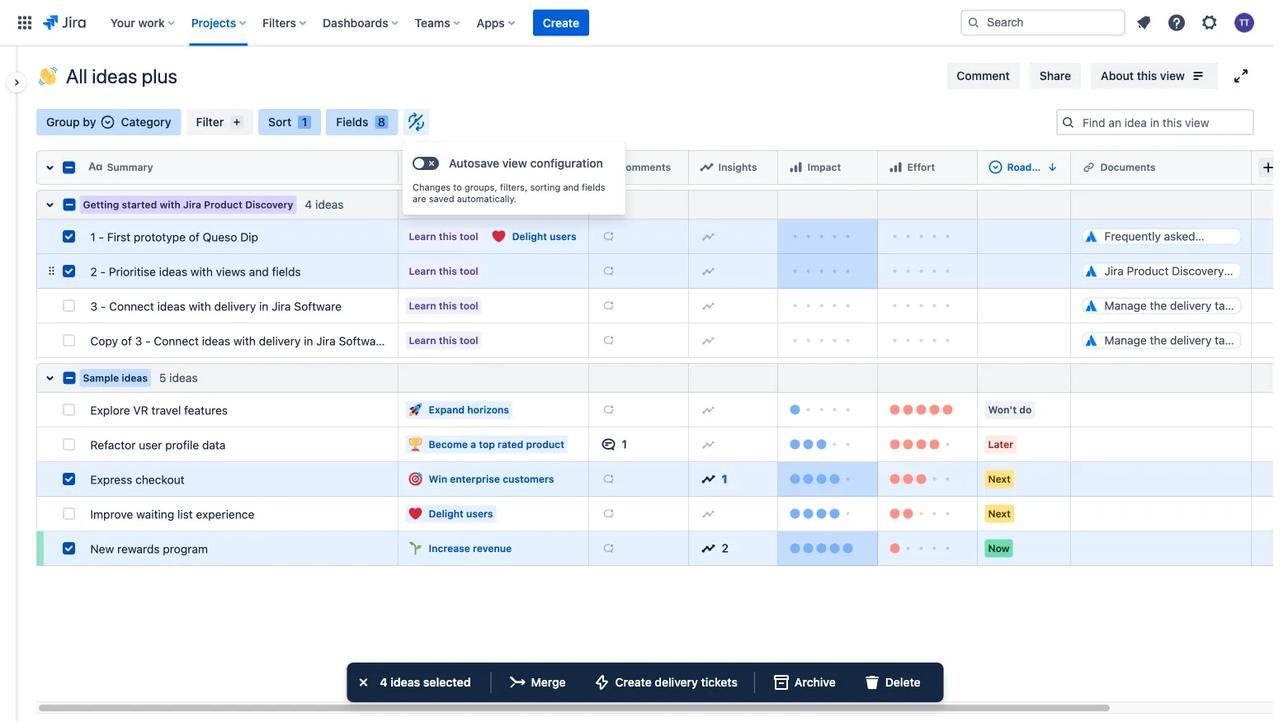 Task type: vqa. For each thing, say whether or not it's contained in the screenshot.
- associated with 1
yes



Task type: describe. For each thing, give the bounding box(es) containing it.
about this view button
[[1091, 63, 1218, 89]]

5 ideas
[[159, 371, 198, 385]]

autosave is disabled image
[[408, 112, 424, 132]]

autosave
[[449, 156, 499, 170]]

work
[[138, 16, 165, 29]]

travel
[[151, 404, 181, 417]]

comment button
[[947, 63, 1020, 89]]

comment
[[957, 69, 1010, 83]]

1 up '2' button on the bottom right of the page
[[722, 472, 728, 486]]

effort
[[907, 161, 935, 173]]

single select dropdown image
[[101, 116, 114, 129]]

do
[[1019, 404, 1032, 415]]

new
[[90, 542, 114, 556]]

your work
[[110, 16, 165, 29]]

current project sidebar image
[[0, 66, 36, 99]]

2 for 2 - prioritise ideas with views and fields
[[90, 265, 97, 279]]

goal
[[428, 161, 450, 173]]

goal image
[[410, 160, 423, 174]]

a
[[471, 439, 476, 450]]

learn for 3 - connect ideas with delivery in jira software
[[409, 300, 436, 312]]

changes
[[413, 182, 451, 193]]

group
[[46, 115, 80, 129]]

summary
[[107, 161, 153, 173]]

to
[[453, 182, 462, 193]]

and inside changes to groups, filters, sorting and fields are saved automatically.
[[563, 182, 579, 193]]

create delivery tickets button
[[582, 669, 748, 696]]

your
[[110, 16, 135, 29]]

banner containing your work
[[0, 0, 1274, 46]]

group by
[[46, 115, 96, 129]]

apps button
[[472, 9, 521, 36]]

create for create
[[543, 16, 579, 29]]

share button
[[1030, 63, 1081, 89]]

filters,
[[500, 182, 527, 193]]

learn this tool for 3 - connect ideas with delivery in jira software
[[409, 300, 478, 312]]

- right the copy
[[145, 334, 151, 348]]

:seedling: image
[[409, 542, 422, 555]]

expand image
[[1231, 66, 1251, 86]]

rated
[[498, 439, 523, 450]]

horizons
[[467, 404, 509, 415]]

- for 3
[[101, 300, 106, 313]]

copy
[[90, 334, 118, 348]]

dip
[[240, 230, 258, 244]]

later
[[988, 439, 1014, 450]]

documents button
[[1077, 154, 1245, 181]]

autosave view configuration
[[449, 156, 603, 170]]

won't do
[[988, 404, 1032, 415]]

experience
[[196, 508, 254, 521]]

polaris common.ui.field config.add.add more.icon image
[[1258, 158, 1274, 177]]

1 vertical spatial fields
[[272, 265, 301, 279]]

plus
[[142, 64, 177, 87]]

0 horizontal spatial 3
[[90, 300, 97, 313]]

3 - connect ideas with delivery in jira software
[[90, 300, 342, 313]]

create for create delivery tickets
[[615, 675, 652, 689]]

waiting
[[136, 508, 174, 521]]

all
[[66, 64, 87, 87]]

by
[[83, 115, 96, 129]]

roadmap image
[[989, 160, 1002, 174]]

about this view
[[1101, 69, 1185, 83]]

1 learn this tool from the top
[[409, 231, 478, 242]]

comments image
[[600, 160, 614, 174]]

apps
[[477, 16, 505, 29]]

your work button
[[105, 9, 181, 36]]

learn this tool for copy of 3 - connect ideas with delivery in jira software
[[409, 335, 478, 346]]

1 vertical spatial connect
[[154, 334, 199, 348]]

:seedling: image
[[409, 542, 422, 555]]

fields inside changes to groups, filters, sorting and fields are saved automatically.
[[582, 182, 605, 193]]

sample ideas
[[83, 372, 148, 384]]

1 vertical spatial and
[[249, 265, 269, 279]]

1 vertical spatial of
[[121, 334, 132, 348]]

5
[[159, 371, 166, 385]]

1 vertical spatial 3
[[135, 334, 142, 348]]

next for express checkout
[[988, 473, 1011, 485]]

rewards
[[117, 542, 160, 556]]

fields
[[336, 115, 368, 129]]

sample
[[83, 372, 119, 384]]

0 vertical spatial software
[[294, 300, 342, 313]]

saved
[[429, 194, 454, 204]]

views
[[216, 265, 246, 279]]

comments image
[[602, 438, 615, 451]]

help image
[[1167, 13, 1187, 33]]

search image
[[967, 16, 980, 29]]

view inside popup button
[[1160, 69, 1185, 83]]

1 vertical spatial delight
[[429, 508, 464, 519]]

insights
[[718, 161, 757, 173]]

1 horizontal spatial delivery
[[259, 334, 301, 348]]

dashboards
[[323, 16, 388, 29]]

this inside popup button
[[1137, 69, 1157, 83]]

roadmap button
[[984, 154, 1064, 181]]

1 vertical spatial users
[[466, 508, 493, 519]]

1 vertical spatial view
[[502, 156, 527, 170]]

learn this tool for 2 - prioritise ideas with views and fields
[[409, 265, 478, 277]]

tool for 3 - connect ideas with delivery in jira software
[[460, 300, 478, 312]]

checkout
[[135, 473, 185, 486]]

:rocket: image
[[409, 403, 422, 416]]

filter
[[196, 115, 224, 129]]

1 horizontal spatial delight users
[[512, 231, 577, 242]]

all ideas plus
[[66, 64, 177, 87]]

queso
[[203, 230, 237, 244]]

filters
[[263, 16, 296, 29]]

this for 3 - connect ideas with delivery in jira software
[[439, 300, 457, 312]]

customers
[[503, 473, 554, 485]]

vr
[[133, 404, 148, 417]]

merge
[[531, 675, 566, 689]]

impact button
[[784, 154, 871, 181]]

share
[[1040, 69, 1071, 83]]

create button
[[533, 9, 589, 36]]

expand
[[429, 404, 465, 415]]

prototype
[[134, 230, 186, 244]]

category
[[121, 115, 171, 129]]

expand horizons
[[429, 404, 509, 415]]

2 button
[[695, 535, 771, 562]]

express
[[90, 473, 132, 486]]

win
[[429, 473, 447, 485]]

comments button
[[595, 154, 682, 181]]

groups,
[[465, 182, 497, 193]]

explore vr travel features
[[90, 404, 228, 417]]

insights image for 1
[[702, 472, 715, 486]]

header.desc image
[[1046, 160, 1059, 174]]



Task type: locate. For each thing, give the bounding box(es) containing it.
1 vertical spatial software
[[339, 334, 386, 348]]

0 horizontal spatial of
[[121, 334, 132, 348]]

next up 'now'
[[988, 508, 1011, 519]]

create right create delivery tickets icon
[[615, 675, 652, 689]]

1 insights image from the top
[[702, 472, 715, 486]]

ideas
[[92, 64, 137, 87], [315, 198, 344, 211], [315, 198, 344, 211], [159, 265, 187, 279], [157, 300, 186, 313], [202, 334, 230, 348], [169, 371, 198, 385], [122, 372, 148, 384], [391, 675, 420, 689]]

view up filters,
[[502, 156, 527, 170]]

:heart: image
[[492, 230, 506, 243]]

started
[[122, 199, 157, 210], [122, 199, 157, 210]]

- up the copy
[[101, 300, 106, 313]]

0 horizontal spatial users
[[466, 508, 493, 519]]

3 right the copy
[[135, 334, 142, 348]]

1 horizontal spatial 2
[[722, 541, 729, 555]]

delight users right :heart: image
[[512, 231, 577, 242]]

0 horizontal spatial delight
[[429, 508, 464, 519]]

increase revenue
[[429, 543, 512, 554]]

selected
[[423, 675, 471, 689]]

delete
[[885, 675, 921, 689]]

product
[[526, 439, 564, 450]]

of left queso
[[189, 230, 200, 244]]

merge image
[[508, 673, 528, 692]]

create inside 'button'
[[615, 675, 652, 689]]

insights image
[[700, 160, 713, 174]]

- left first
[[99, 230, 104, 244]]

0 vertical spatial next
[[988, 473, 1011, 485]]

:wave: image
[[39, 67, 57, 85]]

1 right sort
[[302, 115, 307, 129]]

refactor user profile data
[[90, 438, 226, 452]]

1 horizontal spatial create
[[615, 675, 652, 689]]

archive image
[[771, 673, 791, 692]]

1 horizontal spatial in
[[304, 334, 313, 348]]

banner
[[0, 0, 1274, 46]]

1 horizontal spatial 1 button
[[695, 466, 771, 492]]

fields
[[582, 182, 605, 193], [272, 265, 301, 279]]

list
[[177, 508, 193, 521]]

- for 2
[[100, 265, 106, 279]]

3
[[90, 300, 97, 313], [135, 334, 142, 348]]

1 right comments icon
[[622, 437, 627, 451]]

delete button
[[852, 669, 931, 696]]

learn
[[409, 231, 436, 242], [409, 265, 436, 277], [409, 300, 436, 312], [409, 335, 436, 346]]

add image
[[702, 264, 715, 278], [602, 299, 615, 312], [602, 299, 615, 312], [702, 299, 715, 312], [602, 334, 615, 347], [602, 334, 615, 347], [702, 334, 715, 347], [602, 403, 615, 416], [602, 403, 615, 416], [702, 403, 715, 416], [702, 438, 715, 451], [602, 472, 615, 486], [602, 472, 615, 486], [602, 507, 615, 520], [602, 507, 615, 520], [702, 507, 715, 520], [602, 542, 615, 555]]

1 - first prototype of queso dip
[[90, 230, 258, 244]]

discovery
[[245, 199, 293, 210], [245, 199, 293, 210]]

2 for 2
[[722, 541, 729, 555]]

revenue
[[473, 543, 512, 554]]

1 vertical spatial delivery
[[259, 334, 301, 348]]

program
[[163, 542, 208, 556]]

3 tool from the top
[[460, 300, 478, 312]]

3 up the copy
[[90, 300, 97, 313]]

1 vertical spatial delight users
[[429, 508, 493, 519]]

tool for 2 - prioritise ideas with views and fields
[[460, 265, 478, 277]]

4 learn this tool from the top
[[409, 335, 478, 346]]

delivery up "copy of 3 - connect ideas with delivery in jira software"
[[214, 300, 256, 313]]

are
[[413, 194, 426, 204]]

2 horizontal spatial delivery
[[655, 675, 698, 689]]

0 horizontal spatial delight users
[[429, 508, 493, 519]]

connect down prioritise
[[109, 300, 154, 313]]

delight
[[512, 231, 547, 242], [429, 508, 464, 519]]

now
[[988, 543, 1010, 554]]

0 vertical spatial fields
[[582, 182, 605, 193]]

next
[[988, 473, 1011, 485], [988, 508, 1011, 519]]

2 learn this tool from the top
[[409, 265, 478, 277]]

jira
[[183, 199, 201, 210], [183, 199, 201, 210], [272, 300, 291, 313], [316, 334, 336, 348]]

0 horizontal spatial 1 button
[[595, 431, 682, 458]]

4 tool from the top
[[460, 335, 478, 346]]

0 vertical spatial create
[[543, 16, 579, 29]]

this for copy of 3 - connect ideas with delivery in jira software
[[439, 335, 457, 346]]

1 horizontal spatial fields
[[582, 182, 605, 193]]

users down sorting
[[550, 231, 577, 242]]

prioritise
[[109, 265, 156, 279]]

filters button
[[258, 9, 313, 36]]

1 button
[[595, 431, 682, 458], [695, 466, 771, 492]]

:wave: image
[[39, 67, 57, 85]]

documents
[[1100, 161, 1156, 173]]

1 vertical spatial create
[[615, 675, 652, 689]]

1 horizontal spatial users
[[550, 231, 577, 242]]

roadmap
[[1007, 161, 1053, 173]]

:trophy: image
[[409, 438, 422, 451], [409, 438, 422, 451]]

Search field
[[961, 9, 1126, 36]]

- left prioritise
[[100, 265, 106, 279]]

0 horizontal spatial fields
[[272, 265, 301, 279]]

1 horizontal spatial 3
[[135, 334, 142, 348]]

effort image
[[889, 160, 902, 174]]

Find an idea in this view field
[[1078, 111, 1253, 134]]

automatically.
[[457, 194, 517, 204]]

1 learn from the top
[[409, 231, 436, 242]]

1 horizontal spatial and
[[563, 182, 579, 193]]

1 vertical spatial next
[[988, 508, 1011, 519]]

tool
[[460, 231, 478, 242], [460, 265, 478, 277], [460, 300, 478, 312], [460, 335, 478, 346]]

0 horizontal spatial 2
[[90, 265, 97, 279]]

3 learn this tool from the top
[[409, 300, 478, 312]]

teams
[[415, 16, 450, 29]]

your profile and settings image
[[1235, 13, 1254, 33]]

fields down comments image
[[582, 182, 605, 193]]

new rewards program
[[90, 542, 208, 556]]

1 horizontal spatial delight
[[512, 231, 547, 242]]

view
[[1160, 69, 1185, 83], [502, 156, 527, 170]]

1 horizontal spatial view
[[1160, 69, 1185, 83]]

0 vertical spatial 1 button
[[595, 431, 682, 458]]

4 ideas selected
[[380, 675, 471, 689]]

changes to groups, filters, sorting and fields are saved automatically.
[[413, 182, 605, 204]]

0 vertical spatial 3
[[90, 300, 97, 313]]

software
[[294, 300, 342, 313], [339, 334, 386, 348]]

0 vertical spatial of
[[189, 230, 200, 244]]

insights image
[[702, 472, 715, 486], [702, 542, 715, 555]]

goal button
[[405, 154, 582, 181]]

2 inside '2' button
[[722, 541, 729, 555]]

delivery left tickets
[[655, 675, 698, 689]]

learn for copy of 3 - connect ideas with delivery in jira software
[[409, 335, 436, 346]]

2 insights image from the top
[[702, 542, 715, 555]]

jira image
[[43, 13, 86, 33], [43, 13, 86, 33]]

3 learn from the top
[[409, 300, 436, 312]]

0 horizontal spatial delivery
[[214, 300, 256, 313]]

2 vertical spatial delivery
[[655, 675, 698, 689]]

tickets
[[701, 675, 738, 689]]

1 vertical spatial 2
[[722, 541, 729, 555]]

1 horizontal spatial of
[[189, 230, 200, 244]]

cell
[[399, 150, 589, 185], [589, 150, 689, 185], [689, 150, 778, 185], [778, 150, 878, 185], [878, 150, 978, 185], [978, 150, 1071, 185], [1071, 150, 1252, 185], [1252, 150, 1274, 185], [689, 190, 778, 220], [689, 190, 778, 220], [778, 190, 878, 220], [778, 190, 878, 220], [878, 190, 978, 220], [878, 190, 978, 220], [1252, 190, 1274, 220], [1252, 190, 1274, 220], [1252, 220, 1274, 254], [1252, 254, 1274, 289], [1252, 289, 1274, 323], [978, 323, 1071, 358], [1252, 323, 1274, 358], [1252, 363, 1274, 393], [1071, 393, 1252, 427], [1252, 393, 1274, 427], [1071, 427, 1252, 462], [1252, 427, 1274, 462], [1252, 462, 1274, 497], [1252, 497, 1274, 531], [1252, 531, 1274, 566]]

0 vertical spatial delight users
[[512, 231, 577, 242]]

notifications image
[[1134, 13, 1154, 33]]

0 vertical spatial users
[[550, 231, 577, 242]]

and down configuration
[[563, 182, 579, 193]]

insights image inside '2' button
[[702, 542, 715, 555]]

archive button
[[762, 669, 846, 696]]

0 vertical spatial insights image
[[702, 472, 715, 486]]

increase
[[429, 543, 470, 554]]

top
[[479, 439, 495, 450]]

1 left first
[[90, 230, 96, 244]]

delivery down 3 - connect ideas with delivery in jira software on the top
[[259, 334, 301, 348]]

and right views
[[249, 265, 269, 279]]

dashboards button
[[318, 9, 405, 36]]

next for improve waiting list experience
[[988, 508, 1011, 519]]

about
[[1101, 69, 1134, 83]]

2 next from the top
[[988, 508, 1011, 519]]

0 vertical spatial delivery
[[214, 300, 256, 313]]

projects
[[191, 16, 236, 29]]

view left show description icon
[[1160, 69, 1185, 83]]

projects button
[[186, 9, 253, 36]]

0 vertical spatial view
[[1160, 69, 1185, 83]]

4 learn from the top
[[409, 335, 436, 346]]

delivery
[[214, 300, 256, 313], [259, 334, 301, 348], [655, 675, 698, 689]]

delight users up increase revenue
[[429, 508, 493, 519]]

won't
[[988, 404, 1017, 415]]

:heart: image
[[492, 230, 506, 243], [409, 507, 422, 520], [409, 507, 422, 520]]

1 vertical spatial in
[[304, 334, 313, 348]]

configuration
[[530, 156, 603, 170]]

create
[[543, 16, 579, 29], [615, 675, 652, 689]]

0 vertical spatial connect
[[109, 300, 154, 313]]

delight users
[[512, 231, 577, 242], [429, 508, 493, 519]]

delivery inside 'button'
[[655, 675, 698, 689]]

with
[[160, 199, 180, 210], [160, 199, 180, 210], [191, 265, 213, 279], [189, 300, 211, 313], [233, 334, 256, 348]]

enterprise
[[450, 473, 500, 485]]

this for 2 - prioritise ideas with views and fields
[[439, 265, 457, 277]]

become
[[429, 439, 468, 450]]

appswitcher icon image
[[15, 13, 35, 33]]

settings image
[[1200, 13, 1220, 33]]

insights image for 2
[[702, 542, 715, 555]]

1 tool from the top
[[460, 231, 478, 242]]

0 vertical spatial 2
[[90, 265, 97, 279]]

teams button
[[410, 9, 467, 36]]

0 vertical spatial and
[[563, 182, 579, 193]]

sorting
[[530, 182, 560, 193]]

delight up "increase"
[[429, 508, 464, 519]]

express checkout
[[90, 473, 185, 486]]

user
[[139, 438, 162, 452]]

:dart: image
[[409, 472, 422, 486]]

delete image
[[862, 673, 882, 692]]

create delivery tickets image
[[592, 673, 612, 692]]

show description image
[[1188, 66, 1208, 86]]

- for 1
[[99, 230, 104, 244]]

2 learn from the top
[[409, 265, 436, 277]]

impact
[[807, 161, 841, 173]]

summary image
[[89, 160, 102, 174]]

1 vertical spatial 1 button
[[695, 466, 771, 492]]

0 vertical spatial delight
[[512, 231, 547, 242]]

1 next from the top
[[988, 473, 1011, 485]]

1
[[302, 115, 307, 129], [90, 230, 96, 244], [622, 437, 627, 451], [722, 472, 728, 486]]

become a top rated product
[[429, 439, 564, 450]]

comments
[[619, 161, 671, 173]]

0 horizontal spatial create
[[543, 16, 579, 29]]

connect up 5 ideas
[[154, 334, 199, 348]]

of
[[189, 230, 200, 244], [121, 334, 132, 348]]

create inside button
[[543, 16, 579, 29]]

create right apps popup button
[[543, 16, 579, 29]]

hyperlink image
[[1082, 160, 1095, 174]]

impact image
[[789, 160, 803, 174]]

connect
[[109, 300, 154, 313], [154, 334, 199, 348]]

profile
[[165, 438, 199, 452]]

0 vertical spatial in
[[259, 300, 268, 313]]

8
[[378, 115, 385, 129]]

features
[[184, 404, 228, 417]]

archive
[[795, 675, 836, 689]]

getting
[[83, 199, 119, 210], [83, 199, 119, 210]]

delight right :heart: image
[[512, 231, 547, 242]]

and
[[563, 182, 579, 193], [249, 265, 269, 279]]

next down later
[[988, 473, 1011, 485]]

data
[[202, 438, 226, 452]]

0 horizontal spatial view
[[502, 156, 527, 170]]

0 horizontal spatial in
[[259, 300, 268, 313]]

this
[[1137, 69, 1157, 83], [439, 231, 457, 242], [439, 265, 457, 277], [439, 300, 457, 312], [439, 335, 457, 346]]

1 vertical spatial insights image
[[702, 542, 715, 555]]

close image
[[354, 673, 373, 692]]

of right the copy
[[121, 334, 132, 348]]

fields right views
[[272, 265, 301, 279]]

learn for 2 - prioritise ideas with views and fields
[[409, 265, 436, 277]]

tool for copy of 3 - connect ideas with delivery in jira software
[[460, 335, 478, 346]]

:dart: image
[[409, 472, 422, 486]]

effort button
[[884, 154, 971, 181]]

0 horizontal spatial and
[[249, 265, 269, 279]]

add image
[[602, 230, 615, 243], [602, 230, 615, 243], [702, 230, 715, 243], [602, 264, 615, 278], [602, 264, 615, 278], [602, 542, 615, 555]]

4
[[305, 198, 312, 211], [305, 198, 312, 211], [380, 675, 388, 689]]

primary element
[[10, 0, 961, 46]]

2 tool from the top
[[460, 265, 478, 277]]

refactor
[[90, 438, 136, 452]]

collapse all image
[[40, 158, 60, 177]]

:rocket: image
[[409, 403, 422, 416]]

users down enterprise
[[466, 508, 493, 519]]



